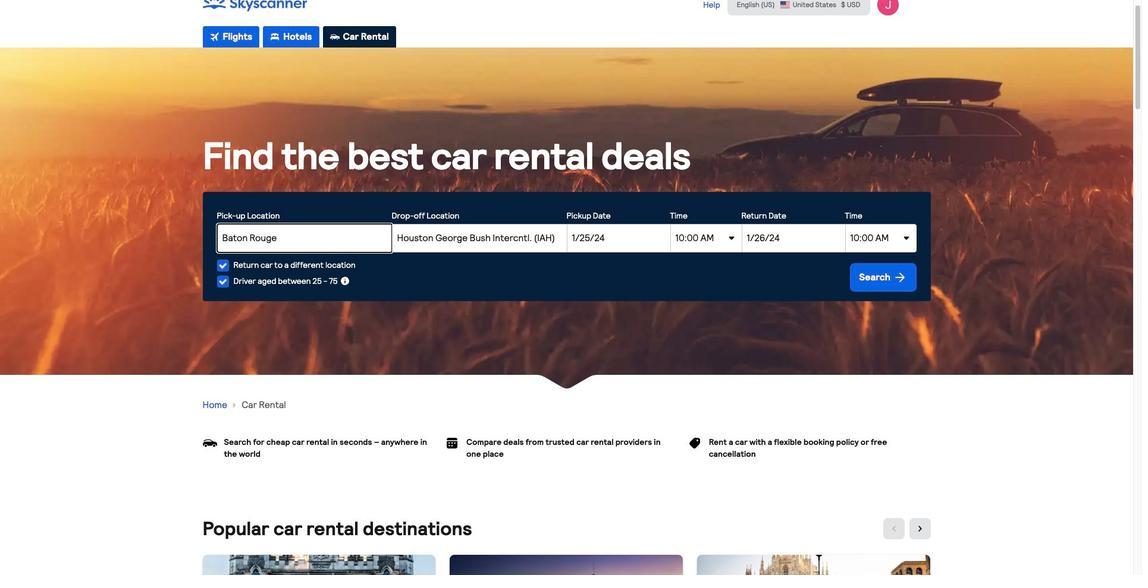 Task type: locate. For each thing, give the bounding box(es) containing it.
2 city, airport or station text field from the left
[[392, 224, 567, 253]]

1 horizontal spatial rtl support__otjmo image
[[893, 271, 907, 285]]

City, airport or station text field
[[217, 224, 392, 253], [392, 224, 567, 253]]

1/25/24 text field
[[567, 224, 670, 253]]

active__n2u0z image
[[330, 32, 339, 42]]

0 horizontal spatial rtl support__otjmo image
[[230, 401, 239, 410]]

None field
[[217, 224, 392, 253], [392, 224, 567, 253], [217, 224, 392, 253], [392, 224, 567, 253]]

Return car to a different location checkbox
[[217, 260, 229, 272]]

Driver aged between 25 - 75 checkbox
[[217, 276, 229, 288]]

1 horizontal spatial rtl support__otjmo image
[[915, 525, 925, 534]]

rtl support__otjmo image
[[893, 271, 907, 285], [230, 401, 239, 410]]

desktop__njgyo image
[[270, 32, 280, 42]]

rtl support__otjmo image
[[889, 525, 899, 534], [915, 525, 925, 534]]

1/26/24 text field
[[742, 224, 845, 253]]

0 horizontal spatial rtl support__otjmo image
[[889, 525, 899, 534]]



Task type: vqa. For each thing, say whether or not it's contained in the screenshot.
4-digit verification code 3 Number Field
no



Task type: describe. For each thing, give the bounding box(es) containing it.
0 vertical spatial rtl support__otjmo image
[[893, 271, 907, 285]]

2 rtl support__otjmo image from the left
[[915, 525, 925, 534]]

account image
[[877, 0, 899, 15]]

us image
[[780, 1, 790, 9]]

desktop__njgyo image
[[210, 32, 219, 42]]

info__mmmwm image
[[340, 277, 350, 286]]

1 city, airport or station text field from the left
[[217, 224, 392, 253]]

1 rtl support__otjmo image from the left
[[889, 525, 899, 534]]

1 vertical spatial rtl support__otjmo image
[[230, 401, 239, 410]]



